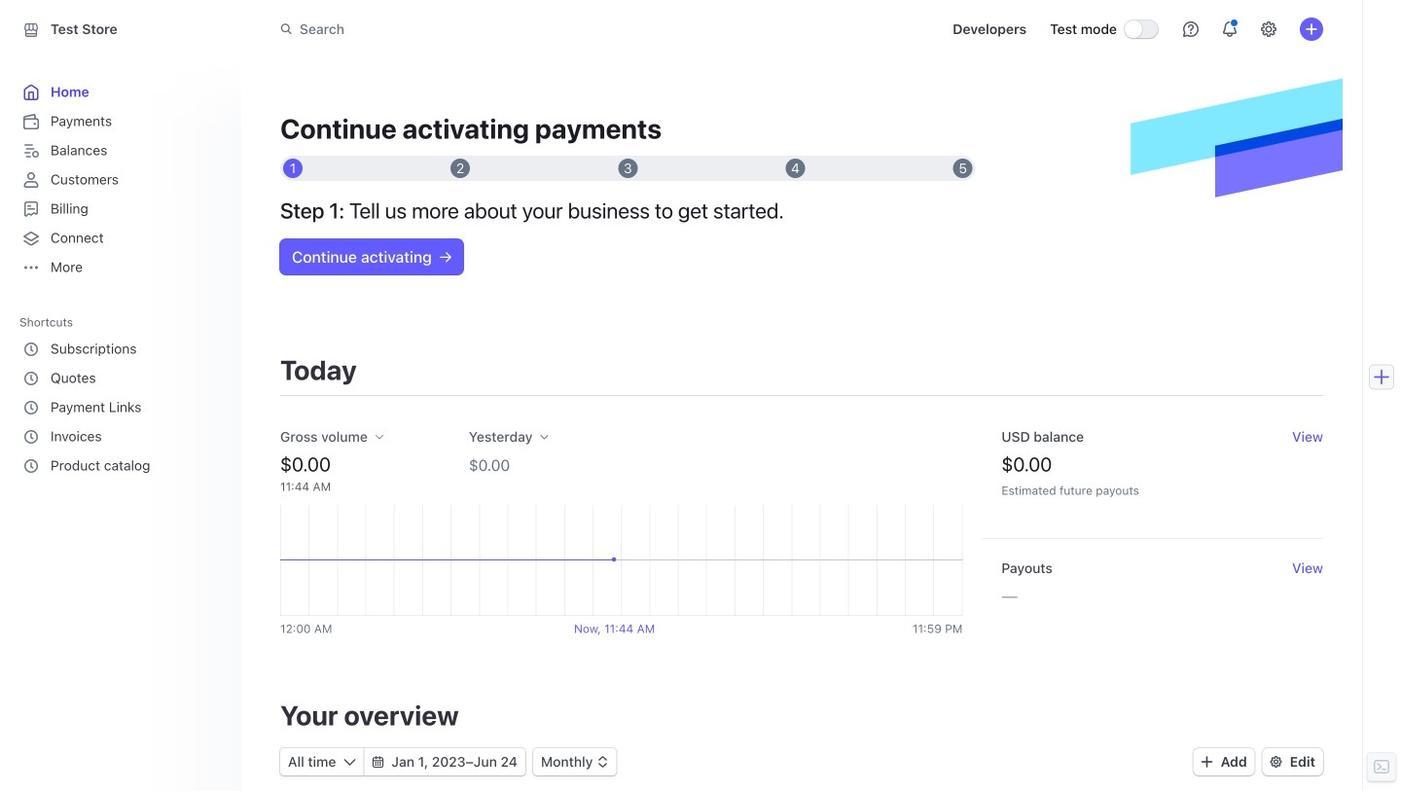 Task type: describe. For each thing, give the bounding box(es) containing it.
Search text field
[[269, 11, 818, 47]]

manage shortcuts image
[[206, 316, 218, 328]]



Task type: vqa. For each thing, say whether or not it's contained in the screenshot.
the reports inside the SIGMA CUSTOM REPORTS ANALYZE DATA IN A SQL ENVIRONMENT
no



Task type: locate. For each thing, give the bounding box(es) containing it.
2 horizontal spatial svg image
[[440, 251, 451, 263]]

help image
[[1183, 21, 1199, 37]]

notifications image
[[1222, 21, 1238, 37]]

toolbar
[[1194, 748, 1324, 776]]

shortcuts element
[[19, 309, 226, 481], [19, 335, 222, 481]]

settings image
[[1261, 21, 1277, 37]]

1 horizontal spatial svg image
[[372, 756, 384, 768]]

None search field
[[269, 11, 818, 47]]

1 shortcuts element from the top
[[19, 309, 226, 481]]

svg image
[[440, 251, 451, 263], [344, 756, 356, 768], [372, 756, 384, 768]]

0 horizontal spatial svg image
[[344, 756, 356, 768]]

figure
[[280, 505, 963, 616], [280, 505, 963, 616]]

Test mode checkbox
[[1125, 21, 1158, 38]]

2 shortcuts element from the top
[[19, 335, 222, 481]]

core navigation links element
[[19, 78, 222, 282]]



